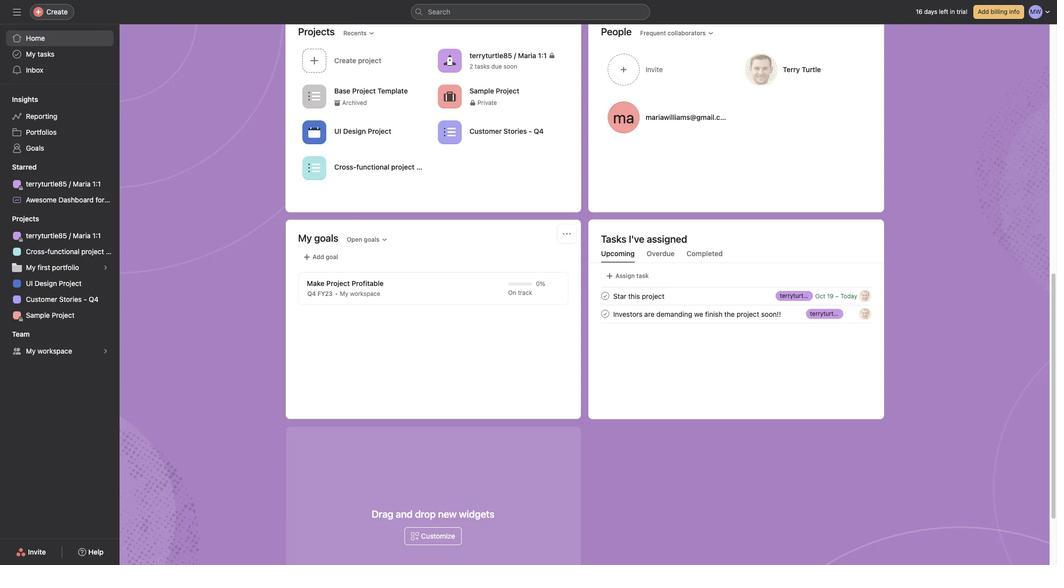 Task type: vqa. For each thing, say whether or not it's contained in the screenshot.
Mark complete option
no



Task type: locate. For each thing, give the bounding box(es) containing it.
1 horizontal spatial customer stories - q4
[[469, 127, 543, 135]]

1 horizontal spatial workspace
[[350, 290, 380, 298]]

customer stories - q4
[[469, 127, 543, 135], [26, 295, 98, 304]]

customer stories - q4 down private
[[469, 127, 543, 135]]

projects inside dropdown button
[[12, 215, 39, 223]]

invite inside button
[[28, 549, 46, 557]]

see details, my first portfolio image
[[103, 265, 109, 271]]

0 horizontal spatial ui design project link
[[6, 276, 114, 292]]

create
[[46, 7, 68, 16]]

my down team
[[26, 347, 36, 356]]

/ up dashboard
[[69, 180, 71, 188]]

0 horizontal spatial cross-functional project plan link
[[6, 244, 119, 260]]

see details, my workspace image
[[103, 349, 109, 355]]

0 horizontal spatial ui design project
[[26, 280, 82, 288]]

1 horizontal spatial ui design project
[[334, 127, 391, 135]]

my for my tasks
[[26, 50, 36, 58]]

terryturtle85 inside starred element
[[26, 180, 67, 188]]

team button
[[0, 330, 30, 340]]

portfolios
[[26, 128, 57, 137]]

ui
[[334, 127, 341, 135], [26, 280, 33, 288]]

on track
[[508, 289, 532, 297]]

1 horizontal spatial stories
[[503, 127, 527, 135]]

1 vertical spatial stories
[[59, 295, 82, 304]]

profitable
[[351, 280, 383, 288]]

0 horizontal spatial add
[[313, 254, 324, 261]]

0 horizontal spatial cross-functional project plan
[[26, 248, 119, 256]]

0 vertical spatial tt
[[861, 292, 869, 300]]

1 vertical spatial cross-
[[26, 248, 48, 256]]

2 horizontal spatial q4
[[534, 127, 543, 135]]

customer down private
[[469, 127, 502, 135]]

project right new
[[123, 196, 145, 204]]

ui inside the projects element
[[26, 280, 33, 288]]

awesome dashboard for new project link
[[6, 192, 145, 208]]

16
[[916, 8, 923, 15]]

0 vertical spatial cross-
[[334, 163, 356, 171]]

cross- up first
[[26, 248, 48, 256]]

add billing info
[[978, 8, 1020, 15]]

0 horizontal spatial invite
[[28, 549, 46, 557]]

1 tt from the top
[[861, 292, 869, 300]]

0 horizontal spatial customer stories - q4 link
[[6, 292, 114, 308]]

0 vertical spatial customer
[[469, 127, 502, 135]]

tasks for 2
[[475, 63, 489, 70]]

1 horizontal spatial -
[[529, 127, 532, 135]]

sample up team
[[26, 311, 50, 320]]

0 horizontal spatial ui
[[26, 280, 33, 288]]

add billing info button
[[974, 5, 1024, 19]]

0 vertical spatial invite
[[645, 65, 663, 74]]

my inside global element
[[26, 50, 36, 58]]

customer stories - q4 link down the my first portfolio link
[[6, 292, 114, 308]]

ui down the my first portfolio
[[26, 280, 33, 288]]

invite button
[[9, 544, 52, 562]]

1 vertical spatial projects
[[12, 215, 39, 223]]

completed image
[[599, 308, 611, 320]]

1 vertical spatial tt
[[861, 310, 869, 318]]

0 horizontal spatial sample project
[[26, 311, 75, 320]]

stories
[[503, 127, 527, 135], [59, 295, 82, 304]]

0 vertical spatial cross-functional project plan
[[334, 163, 430, 171]]

goals
[[26, 144, 44, 152]]

home
[[26, 34, 45, 42]]

0 vertical spatial projects
[[298, 26, 335, 37]]

1 vertical spatial design
[[35, 280, 57, 288]]

terryturtle85 / maria 1:1 link
[[6, 176, 114, 192], [6, 228, 114, 244], [776, 291, 846, 301], [806, 309, 876, 319]]

maria up awesome dashboard for new project
[[73, 180, 91, 188]]

workspace down profitable
[[350, 290, 380, 298]]

0 horizontal spatial cross-
[[26, 248, 48, 256]]

add left 'billing'
[[978, 8, 989, 15]]

0 vertical spatial add
[[978, 8, 989, 15]]

1 horizontal spatial list image
[[443, 126, 455, 138]]

maria down today
[[851, 310, 867, 318]]

list image
[[308, 162, 320, 174]]

terryturtle85
[[469, 51, 512, 60], [26, 180, 67, 188], [26, 232, 67, 240], [780, 292, 816, 300], [810, 310, 846, 318]]

star this project
[[613, 292, 664, 301]]

customer
[[469, 127, 502, 135], [26, 295, 57, 304]]

customer inside the projects element
[[26, 295, 57, 304]]

inbox link
[[6, 62, 114, 78]]

add inside 'button'
[[313, 254, 324, 261]]

my first portfolio
[[26, 264, 79, 272]]

project up archived
[[352, 86, 376, 95]]

0 horizontal spatial plan
[[106, 248, 119, 256]]

star
[[613, 292, 626, 301]]

/ inside starred element
[[69, 180, 71, 188]]

new
[[106, 196, 121, 204]]

1:1 inside starred element
[[92, 180, 101, 188]]

open
[[347, 236, 362, 244]]

1 horizontal spatial functional
[[356, 163, 389, 171]]

customer stories - q4 inside the projects element
[[26, 295, 98, 304]]

1 vertical spatial sample project
[[26, 311, 75, 320]]

0 horizontal spatial design
[[35, 280, 57, 288]]

0 vertical spatial workspace
[[350, 290, 380, 298]]

16 days left in trial
[[916, 8, 968, 15]]

projects down awesome
[[12, 215, 39, 223]]

workspace down sample project link
[[38, 347, 72, 356]]

ui design project down the my first portfolio
[[26, 280, 82, 288]]

1 vertical spatial -
[[84, 295, 87, 304]]

1 vertical spatial cross-functional project plan
[[26, 248, 119, 256]]

drag and drop new widgets
[[372, 509, 495, 521]]

upcoming
[[601, 250, 635, 258]]

1 vertical spatial tasks
[[475, 63, 489, 70]]

plan
[[416, 163, 430, 171], [106, 248, 119, 256]]

insights button
[[0, 95, 38, 105]]

0 horizontal spatial stories
[[59, 295, 82, 304]]

due
[[491, 63, 502, 70]]

1 vertical spatial tt button
[[859, 308, 871, 320]]

/ up portfolio
[[69, 232, 71, 240]]

1 horizontal spatial q4
[[307, 290, 316, 298]]

maria
[[518, 51, 536, 60], [73, 180, 91, 188], [73, 232, 91, 240], [821, 292, 837, 300], [851, 310, 867, 318]]

1 vertical spatial ui design project link
[[6, 276, 114, 292]]

help
[[88, 549, 104, 557]]

my right the • in the bottom of the page
[[340, 290, 348, 298]]

sample project up teams element
[[26, 311, 75, 320]]

task
[[637, 273, 649, 280]]

0 vertical spatial customer stories - q4
[[469, 127, 543, 135]]

1:1
[[538, 51, 547, 60], [92, 180, 101, 188], [92, 232, 101, 240], [838, 292, 846, 300], [868, 310, 876, 318]]

workspace inside my workspace link
[[38, 347, 72, 356]]

cross-
[[334, 163, 356, 171], [26, 248, 48, 256]]

1 horizontal spatial invite
[[645, 65, 663, 74]]

dashboard
[[59, 196, 94, 204]]

–
[[835, 293, 839, 300]]

1 vertical spatial ui
[[26, 280, 33, 288]]

projects element
[[0, 210, 120, 326]]

0 vertical spatial sample
[[469, 86, 494, 95]]

1 horizontal spatial sample project
[[469, 86, 519, 95]]

1 horizontal spatial projects
[[298, 26, 335, 37]]

cross- right list image
[[334, 163, 356, 171]]

0 vertical spatial ui design project link
[[298, 117, 433, 149]]

1 vertical spatial ui design project
[[26, 280, 82, 288]]

make
[[307, 280, 324, 288]]

1 horizontal spatial add
[[978, 8, 989, 15]]

1 vertical spatial customer stories - q4
[[26, 295, 98, 304]]

1 horizontal spatial cross-functional project plan
[[334, 163, 430, 171]]

0 horizontal spatial functional
[[48, 248, 79, 256]]

design down archived
[[343, 127, 366, 135]]

project down portfolio
[[59, 280, 82, 288]]

q4 inside the projects element
[[89, 295, 98, 304]]

maria inside starred element
[[73, 180, 91, 188]]

oct
[[815, 293, 825, 300]]

project
[[352, 86, 376, 95], [496, 86, 519, 95], [368, 127, 391, 135], [123, 196, 145, 204], [59, 280, 82, 288], [326, 280, 350, 288], [52, 311, 75, 320]]

0 vertical spatial plan
[[416, 163, 430, 171]]

tasks right 2
[[475, 63, 489, 70]]

team
[[12, 330, 30, 339]]

1 vertical spatial workspace
[[38, 347, 72, 356]]

goal
[[326, 254, 338, 261]]

/
[[514, 51, 516, 60], [69, 180, 71, 188], [69, 232, 71, 240], [817, 292, 819, 300], [848, 310, 849, 318]]

list image down briefcase icon
[[443, 126, 455, 138]]

0 horizontal spatial workspace
[[38, 347, 72, 356]]

cross- inside the projects element
[[26, 248, 48, 256]]

0 horizontal spatial list image
[[308, 90, 320, 102]]

0 horizontal spatial projects
[[12, 215, 39, 223]]

1 vertical spatial invite
[[28, 549, 46, 557]]

0 vertical spatial stories
[[503, 127, 527, 135]]

global element
[[0, 24, 120, 84]]

my goals
[[298, 233, 338, 244]]

private
[[477, 99, 497, 106]]

/ up soon
[[514, 51, 516, 60]]

sample project inside the projects element
[[26, 311, 75, 320]]

ui right calendar image
[[334, 127, 341, 135]]

0 horizontal spatial customer stories - q4
[[26, 295, 98, 304]]

project up the • in the bottom of the page
[[326, 280, 350, 288]]

the
[[724, 310, 735, 319]]

billing
[[991, 8, 1008, 15]]

1 vertical spatial plan
[[106, 248, 119, 256]]

projects left recents
[[298, 26, 335, 37]]

0 vertical spatial design
[[343, 127, 366, 135]]

sample project link
[[6, 308, 114, 324]]

0 vertical spatial ui
[[334, 127, 341, 135]]

search list box
[[411, 4, 650, 20]]

calendar image
[[308, 126, 320, 138]]

project up teams element
[[52, 311, 75, 320]]

0 vertical spatial tt button
[[859, 290, 871, 302]]

1 vertical spatial customer
[[26, 295, 57, 304]]

2 tt from the top
[[861, 310, 869, 318]]

functional
[[356, 163, 389, 171], [48, 248, 79, 256]]

1 vertical spatial add
[[313, 254, 324, 261]]

finish
[[705, 310, 722, 319]]

0 horizontal spatial tasks
[[38, 50, 54, 58]]

0 vertical spatial tasks
[[38, 50, 54, 58]]

add for add billing info
[[978, 8, 989, 15]]

0 horizontal spatial sample
[[26, 311, 50, 320]]

1 vertical spatial functional
[[48, 248, 79, 256]]

tasks down home
[[38, 50, 54, 58]]

my left first
[[26, 264, 36, 272]]

maria inside the projects element
[[73, 232, 91, 240]]

my inside teams element
[[26, 347, 36, 356]]

customer stories - q4 up sample project link
[[26, 295, 98, 304]]

Completed checkbox
[[599, 290, 611, 302]]

0 horizontal spatial -
[[84, 295, 87, 304]]

1 horizontal spatial design
[[343, 127, 366, 135]]

portfolios link
[[6, 125, 114, 141]]

my up 'inbox'
[[26, 50, 36, 58]]

sample project
[[469, 86, 519, 95], [26, 311, 75, 320]]

on
[[508, 289, 516, 297]]

1 vertical spatial sample
[[26, 311, 50, 320]]

this
[[628, 292, 640, 301]]

sample
[[469, 86, 494, 95], [26, 311, 50, 320]]

mariawilliams@gmail.com
[[645, 113, 730, 122]]

1 horizontal spatial tasks
[[475, 63, 489, 70]]

terryturtle85 up awesome
[[26, 180, 67, 188]]

invite
[[645, 65, 663, 74], [28, 549, 46, 557]]

tt button
[[859, 290, 871, 302], [859, 308, 871, 320]]

sample up private
[[469, 86, 494, 95]]

tasks inside global element
[[38, 50, 54, 58]]

info
[[1009, 8, 1020, 15]]

0 horizontal spatial q4
[[89, 295, 98, 304]]

1 vertical spatial customer stories - q4 link
[[6, 292, 114, 308]]

teams element
[[0, 326, 120, 362]]

Completed checkbox
[[599, 308, 611, 320]]

sample project up private
[[469, 86, 519, 95]]

tt
[[861, 292, 869, 300], [861, 310, 869, 318]]

my first portfolio link
[[6, 260, 114, 276]]

1 tt button from the top
[[859, 290, 871, 302]]

1 vertical spatial cross-functional project plan link
[[6, 244, 119, 260]]

customer up sample project link
[[26, 295, 57, 304]]

list image left the base
[[308, 90, 320, 102]]

hide sidebar image
[[13, 8, 21, 16]]

1 horizontal spatial customer stories - q4 link
[[433, 117, 569, 149]]

ui design project link down archived
[[298, 117, 433, 149]]

-
[[529, 127, 532, 135], [84, 295, 87, 304]]

portfolio
[[52, 264, 79, 272]]

briefcase image
[[443, 90, 455, 102]]

1 horizontal spatial sample
[[469, 86, 494, 95]]

1 vertical spatial list image
[[443, 126, 455, 138]]

days
[[924, 8, 938, 15]]

customer stories - q4 link down private
[[433, 117, 569, 149]]

list image
[[308, 90, 320, 102], [443, 126, 455, 138]]

trial
[[957, 8, 968, 15]]

maria up portfolio
[[73, 232, 91, 240]]

0 vertical spatial cross-functional project plan link
[[298, 153, 433, 185]]

19
[[827, 293, 834, 300]]

terryturtle85 down projects dropdown button
[[26, 232, 67, 240]]

make project profitable q4 fy23 • my workspace
[[307, 280, 383, 298]]

ui design project link down portfolio
[[6, 276, 114, 292]]

/ inside the projects element
[[69, 232, 71, 240]]

goals
[[364, 236, 379, 244]]

design down first
[[35, 280, 57, 288]]

add left goal
[[313, 254, 324, 261]]

ui design project down archived
[[334, 127, 391, 135]]

awesome dashboard for new project
[[26, 196, 145, 204]]

0 horizontal spatial customer
[[26, 295, 57, 304]]

add inside button
[[978, 8, 989, 15]]

projects
[[298, 26, 335, 37], [12, 215, 39, 223]]

0 vertical spatial list image
[[308, 90, 320, 102]]

insights element
[[0, 91, 120, 158]]

q4 inside make project profitable q4 fy23 • my workspace
[[307, 290, 316, 298]]

my inside the projects element
[[26, 264, 36, 272]]

terryturtle85 / maria 1:1
[[469, 51, 547, 60], [26, 180, 101, 188], [26, 232, 101, 240], [780, 292, 846, 300], [810, 310, 876, 318]]

terryturtle85 up 2 tasks due soon
[[469, 51, 512, 60]]



Task type: describe. For each thing, give the bounding box(es) containing it.
overdue button
[[647, 250, 675, 263]]

1 horizontal spatial cross-functional project plan link
[[298, 153, 433, 185]]

open goals
[[347, 236, 379, 244]]

open goals button
[[342, 233, 392, 247]]

1 horizontal spatial customer
[[469, 127, 502, 135]]

frequent collaborators button
[[636, 26, 718, 40]]

my workspace
[[26, 347, 72, 356]]

0%
[[536, 281, 545, 288]]

sample inside the projects element
[[26, 311, 50, 320]]

maria down the search "list box"
[[518, 51, 536, 60]]

add goal
[[313, 254, 338, 261]]

awesome
[[26, 196, 57, 204]]

list image inside customer stories - q4 link
[[443, 126, 455, 138]]

q4 fy23 button
[[305, 289, 335, 299]]

investors
[[613, 310, 642, 319]]

customize
[[421, 533, 455, 541]]

mariawilliams@gmail.com button
[[601, 96, 734, 140]]

track
[[518, 289, 532, 297]]

investors are demanding we finish the project soon!!
[[613, 310, 781, 319]]

insights
[[12, 95, 38, 104]]

terryturtle85 / maria 1:1 inside starred element
[[26, 180, 101, 188]]

create project link
[[298, 45, 433, 77]]

/ left 19
[[817, 292, 819, 300]]

oct 19 – today
[[815, 293, 857, 300]]

we
[[694, 310, 703, 319]]

create project
[[334, 56, 381, 65]]

0 vertical spatial -
[[529, 127, 532, 135]]

add goal button
[[298, 251, 343, 265]]

assign task
[[616, 273, 649, 280]]

and
[[396, 509, 413, 521]]

project inside make project profitable q4 fy23 • my workspace
[[326, 280, 350, 288]]

for
[[96, 196, 104, 204]]

design inside the projects element
[[35, 280, 57, 288]]

recents
[[343, 29, 367, 37]]

projects button
[[0, 214, 39, 224]]

terryturtle85 inside the projects element
[[26, 232, 67, 240]]

invite inside dropdown button
[[645, 65, 663, 74]]

starred button
[[0, 162, 37, 172]]

1 horizontal spatial cross-
[[334, 163, 356, 171]]

inbox
[[26, 66, 43, 74]]

frequent
[[640, 29, 666, 37]]

overdue
[[647, 250, 675, 258]]

project down 'base project template' at the left
[[368, 127, 391, 135]]

tasks i've assigned
[[601, 234, 687, 245]]

reporting
[[26, 112, 57, 121]]

terryturtle85 up soon!! at the right bottom
[[780, 292, 816, 300]]

stories inside the projects element
[[59, 295, 82, 304]]

•
[[335, 290, 338, 298]]

new widgets
[[438, 509, 495, 521]]

tt for first tt button from the bottom of the page
[[861, 310, 869, 318]]

frequent collaborators
[[640, 29, 706, 37]]

starred element
[[0, 158, 145, 210]]

completed image
[[599, 290, 611, 302]]

my inside make project profitable q4 fy23 • my workspace
[[340, 290, 348, 298]]

workspace inside make project profitable q4 fy23 • my workspace
[[350, 290, 380, 298]]

home link
[[6, 30, 114, 46]]

search button
[[411, 4, 650, 20]]

starred
[[12, 163, 37, 171]]

first
[[38, 264, 50, 272]]

/ down today
[[848, 310, 849, 318]]

terryturtle85 / maria 1:1 link inside starred element
[[6, 176, 114, 192]]

collaborators
[[668, 29, 706, 37]]

0 vertical spatial customer stories - q4 link
[[433, 117, 569, 149]]

tasks for my
[[38, 50, 54, 58]]

search
[[428, 7, 450, 16]]

my tasks
[[26, 50, 54, 58]]

1:1 inside the projects element
[[92, 232, 101, 240]]

rocket image
[[443, 55, 455, 67]]

add for add goal
[[313, 254, 324, 261]]

base
[[334, 86, 350, 95]]

maria left today
[[821, 292, 837, 300]]

tt for 2nd tt button from the bottom of the page
[[861, 292, 869, 300]]

fy23
[[317, 290, 332, 298]]

goals link
[[6, 141, 114, 156]]

drop
[[415, 509, 436, 521]]

0 vertical spatial ui design project
[[334, 127, 391, 135]]

0 vertical spatial sample project
[[469, 86, 519, 95]]

2 tt button from the top
[[859, 308, 871, 320]]

help button
[[72, 544, 110, 562]]

my for my workspace
[[26, 347, 36, 356]]

1 horizontal spatial ui design project link
[[298, 117, 433, 149]]

0 vertical spatial functional
[[356, 163, 389, 171]]

my for my first portfolio
[[26, 264, 36, 272]]

terryturtle85 / maria 1:1 inside the projects element
[[26, 232, 101, 240]]

ui design project inside the projects element
[[26, 280, 82, 288]]

create button
[[30, 4, 74, 20]]

project inside starred element
[[123, 196, 145, 204]]

invite button
[[601, 48, 734, 92]]

in
[[950, 8, 955, 15]]

drag
[[372, 509, 394, 521]]

people
[[601, 26, 632, 37]]

upcoming button
[[601, 250, 635, 263]]

terry turtle
[[783, 65, 821, 74]]

actions image
[[563, 230, 571, 238]]

terryturtle85 down 19
[[810, 310, 846, 318]]

plan inside the projects element
[[106, 248, 119, 256]]

assign
[[616, 273, 635, 280]]

completed
[[687, 250, 723, 258]]

my tasks link
[[6, 46, 114, 62]]

2
[[469, 63, 473, 70]]

cross-functional project plan inside the projects element
[[26, 248, 119, 256]]

template
[[377, 86, 408, 95]]

- inside the projects element
[[84, 295, 87, 304]]

are
[[644, 310, 654, 319]]

2 tasks due soon
[[469, 63, 517, 70]]

1 horizontal spatial ui
[[334, 127, 341, 135]]

cross-functional project plan link inside the projects element
[[6, 244, 119, 260]]

i've assigned
[[629, 234, 687, 245]]

soon
[[503, 63, 517, 70]]

project up private
[[496, 86, 519, 95]]

1 horizontal spatial plan
[[416, 163, 430, 171]]

today
[[840, 293, 857, 300]]

archived
[[342, 99, 367, 106]]

completed button
[[687, 250, 723, 263]]

functional inside the projects element
[[48, 248, 79, 256]]

terry turtle button
[[738, 48, 872, 92]]

recents button
[[339, 26, 379, 40]]

base project template
[[334, 86, 408, 95]]

assign task button
[[601, 270, 653, 283]]



